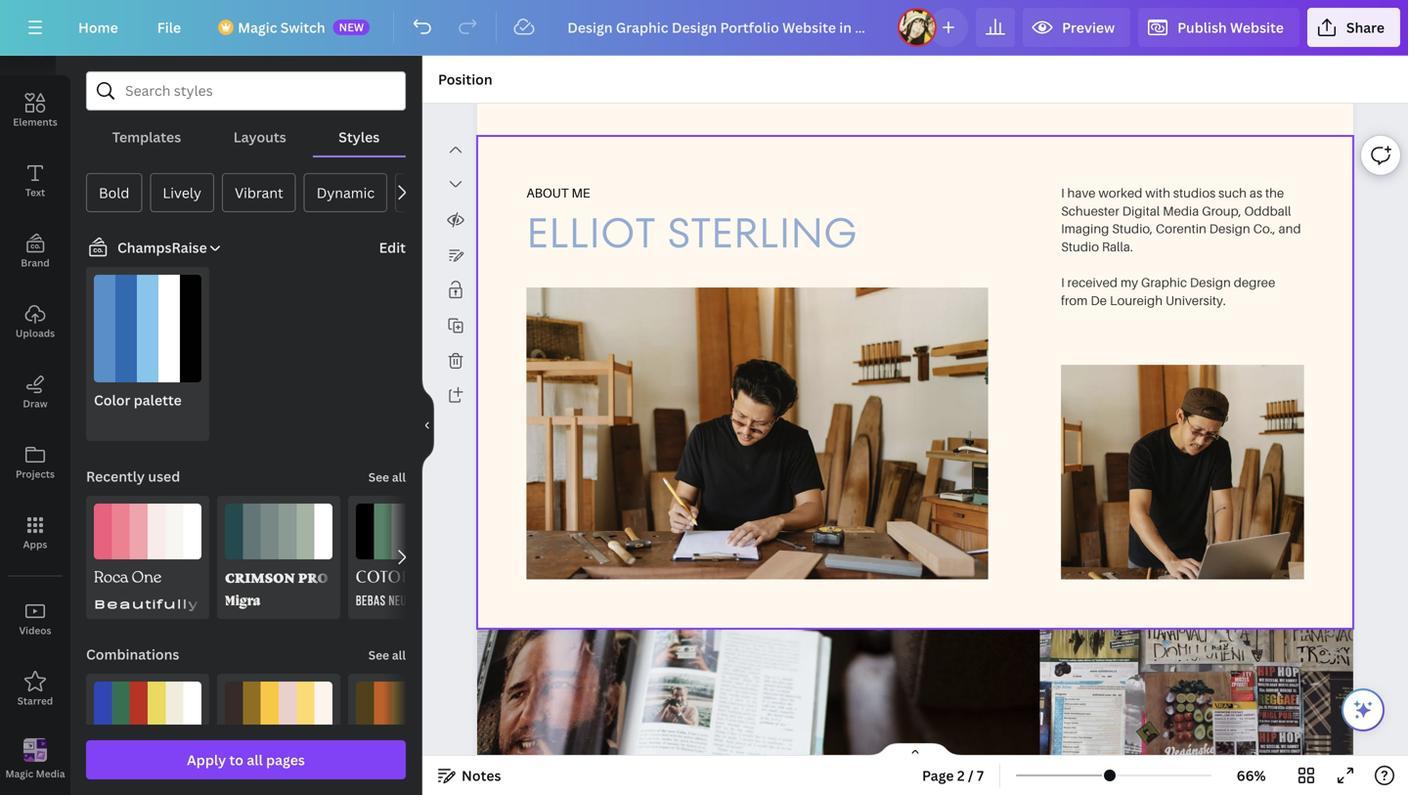 Task type: vqa. For each thing, say whether or not it's contained in the screenshot.
Elliot sterling
yes



Task type: locate. For each thing, give the bounding box(es) containing it.
studio,
[[1113, 221, 1154, 236]]

see down bebas
[[369, 647, 389, 663]]

design down group, at the right
[[1210, 221, 1251, 236]]

me
[[572, 185, 590, 200]]

0 horizontal spatial magic
[[5, 767, 33, 780]]

design inside button
[[19, 45, 51, 58]]

magic down starred
[[5, 767, 33, 780]]

1 vertical spatial see all button
[[367, 635, 408, 674]]

1 horizontal spatial media
[[1163, 203, 1200, 218]]

see for recently used
[[369, 469, 389, 485]]

1 vertical spatial design
[[1210, 221, 1251, 236]]

all right to on the bottom of the page
[[247, 751, 263, 769]]

starred
[[17, 695, 53, 708]]

show pages image
[[869, 743, 963, 758]]

publish
[[1178, 18, 1228, 37]]

1 horizontal spatial magic
[[238, 18, 277, 37]]

apply
[[187, 751, 226, 769]]

2 vertical spatial design
[[1191, 275, 1232, 290]]

66%
[[1237, 767, 1266, 785]]

1 vertical spatial all
[[392, 647, 406, 663]]

0 vertical spatial magic
[[238, 18, 277, 37]]

1 vertical spatial magic
[[5, 767, 33, 780]]

apply to all pages button
[[86, 741, 406, 780]]

see all button for recently used
[[367, 457, 408, 496]]

0 vertical spatial see all button
[[367, 457, 408, 496]]

1 see all from the top
[[369, 469, 406, 485]]

magic switch
[[238, 18, 325, 37]]

0 vertical spatial all
[[392, 469, 406, 485]]

see for combinations
[[369, 647, 389, 663]]

color palette button
[[86, 267, 209, 441]]

2 see all from the top
[[369, 647, 406, 663]]

0 vertical spatial design
[[19, 45, 51, 58]]

media
[[1163, 203, 1200, 218], [36, 767, 65, 780]]

neue
[[389, 596, 413, 609]]

styles button
[[313, 118, 406, 156]]

see all
[[369, 469, 406, 485], [369, 647, 406, 663]]

i inside i received my graphic design degree from de loureigh university.
[[1062, 275, 1065, 290]]

sterling
[[668, 204, 857, 262]]

magic for magic media
[[5, 767, 33, 780]]

see all button for combinations
[[367, 635, 408, 674]]

design up elements button
[[19, 45, 51, 58]]

see all button down neue
[[367, 635, 408, 674]]

vibrant button
[[222, 173, 296, 212]]

combinations
[[86, 645, 179, 664]]

i up from
[[1062, 275, 1065, 290]]

all left hide "image"
[[392, 469, 406, 485]]

such
[[1219, 185, 1247, 200]]

1 see all button from the top
[[367, 457, 408, 496]]

graphic
[[1142, 275, 1188, 290]]

media down starred
[[36, 767, 65, 780]]

videos button
[[0, 584, 70, 655]]

2 vertical spatial all
[[247, 751, 263, 769]]

styles
[[339, 128, 380, 146]]

new
[[339, 20, 364, 34]]

uploads
[[16, 327, 55, 340]]

0 horizontal spatial media
[[36, 767, 65, 780]]

page 2 / 7
[[923, 767, 984, 785]]

worked
[[1099, 185, 1143, 200]]

see all left hide "image"
[[369, 469, 406, 485]]

7
[[977, 767, 984, 785]]

2 see from the top
[[369, 647, 389, 663]]

side panel tab list
[[0, 5, 70, 795]]

1 i from the top
[[1062, 185, 1065, 200]]

brand
[[21, 256, 50, 270]]

pro
[[298, 569, 329, 586]]

share button
[[1308, 8, 1401, 47]]

apply "toy store" style image
[[94, 682, 202, 789]]

co.,
[[1254, 221, 1276, 236]]

0 vertical spatial media
[[1163, 203, 1200, 218]]

videos
[[19, 624, 51, 637]]

see all down neue
[[369, 647, 406, 663]]

combinations button
[[84, 635, 181, 674]]

schuester
[[1062, 203, 1120, 218]]

see all button left hide "image"
[[367, 457, 408, 496]]

2 i from the top
[[1062, 275, 1065, 290]]

templates
[[112, 128, 181, 146]]

bebas
[[356, 596, 386, 609]]

templates button
[[86, 118, 207, 156]]

media up corentin
[[1163, 203, 1200, 218]]

sans
[[305, 595, 357, 611]]

pages
[[266, 751, 305, 769]]

brand button
[[0, 216, 70, 287]]

magic inside the main menu bar
[[238, 18, 277, 37]]

lively
[[163, 183, 202, 202]]

projects button
[[0, 428, 70, 498]]

website
[[1231, 18, 1284, 37]]

i left have
[[1062, 185, 1065, 200]]

magic for magic switch
[[238, 18, 277, 37]]

design up university.
[[1191, 275, 1232, 290]]

all down neue
[[392, 647, 406, 663]]

1 vertical spatial i
[[1062, 275, 1065, 290]]

design
[[19, 45, 51, 58], [1210, 221, 1251, 236], [1191, 275, 1232, 290]]

elements
[[13, 115, 57, 129]]

de
[[1091, 293, 1107, 308]]

studio
[[1062, 239, 1100, 254]]

imaging
[[1062, 221, 1110, 236]]

0 vertical spatial i
[[1062, 185, 1065, 200]]

1 see from the top
[[369, 469, 389, 485]]

publish website button
[[1139, 8, 1300, 47]]

roca
[[94, 568, 129, 591]]

magic inside magic media button
[[5, 767, 33, 780]]

received
[[1068, 275, 1118, 290]]

i inside i have worked with studios such as the schuester digital media group, oddball imaging studio, corentin design co., and studio ralla.
[[1062, 185, 1065, 200]]

one
[[132, 568, 162, 591]]

all
[[392, 469, 406, 485], [392, 647, 406, 663], [247, 751, 263, 769]]

see left hide "image"
[[369, 469, 389, 485]]

and
[[1279, 221, 1302, 236]]

magic left switch
[[238, 18, 277, 37]]

2 see all button from the top
[[367, 635, 408, 674]]

projects
[[16, 468, 55, 481]]

see
[[369, 469, 389, 485], [369, 647, 389, 663]]

oddball
[[1245, 203, 1292, 218]]

elliot
[[527, 204, 656, 262]]

from
[[1062, 293, 1088, 308]]

0 vertical spatial see all
[[369, 469, 406, 485]]

0 vertical spatial see
[[369, 469, 389, 485]]

2
[[958, 767, 965, 785]]

1 vertical spatial media
[[36, 767, 65, 780]]

crimson
[[225, 569, 295, 586]]

notes button
[[430, 760, 509, 791]]

canva assistant image
[[1352, 699, 1376, 722]]

delicious
[[206, 595, 298, 611]]

publish website
[[1178, 18, 1284, 37]]

bold button
[[86, 173, 142, 212]]

1 vertical spatial see
[[369, 647, 389, 663]]

1 vertical spatial see all
[[369, 647, 406, 663]]

design inside i have worked with studios such as the schuester digital media group, oddball imaging studio, corentin design co., and studio ralla.
[[1210, 221, 1251, 236]]



Task type: describe. For each thing, give the bounding box(es) containing it.
crimson pro migra
[[225, 569, 329, 610]]

switch
[[281, 18, 325, 37]]

dynamic
[[317, 183, 375, 202]]

share
[[1347, 18, 1385, 37]]

i received my graphic design degree from de loureigh university.
[[1062, 275, 1276, 308]]

i have worked with studios such as the schuester digital media group, oddball imaging studio, corentin design co., and studio ralla.
[[1062, 185, 1302, 254]]

roca one beautifully delicious sans
[[94, 568, 357, 611]]

i for have
[[1062, 185, 1065, 200]]

media inside i have worked with studios such as the schuester digital media group, oddball imaging studio, corentin design co., and studio ralla.
[[1163, 203, 1200, 218]]

Search styles search field
[[125, 72, 367, 110]]

apps button
[[0, 498, 70, 568]]

text button
[[0, 146, 70, 216]]

recently
[[86, 467, 145, 486]]

dynamic button
[[304, 173, 388, 212]]

about
[[527, 185, 569, 200]]

design inside i received my graphic design degree from de loureigh university.
[[1191, 275, 1232, 290]]

lively button
[[150, 173, 214, 212]]

bold
[[99, 183, 130, 202]]

as
[[1250, 185, 1263, 200]]

recently used
[[86, 467, 180, 486]]

group,
[[1203, 203, 1242, 218]]

elements button
[[0, 75, 70, 146]]

main menu bar
[[0, 0, 1409, 56]]

notes
[[462, 767, 501, 785]]

see all for combinations
[[369, 647, 406, 663]]

all inside apply to all pages button
[[247, 751, 263, 769]]

university.
[[1166, 293, 1227, 308]]

layouts button
[[207, 118, 313, 156]]

home link
[[63, 8, 134, 47]]

with
[[1146, 185, 1171, 200]]

design button
[[0, 5, 70, 75]]

champsraise
[[117, 238, 207, 257]]

apply "lemon meringue" style image
[[225, 682, 333, 789]]

studios
[[1174, 185, 1216, 200]]

preview button
[[1023, 8, 1131, 47]]

hide image
[[422, 379, 434, 473]]

/
[[968, 767, 974, 785]]

apps
[[23, 538, 47, 551]]

ralla.
[[1102, 239, 1134, 254]]

digital
[[1123, 203, 1161, 218]]

layouts
[[234, 128, 286, 146]]

home
[[78, 18, 118, 37]]

preview
[[1063, 18, 1115, 37]]

media inside button
[[36, 767, 65, 780]]

Design title text field
[[552, 8, 890, 47]]

file button
[[142, 8, 197, 47]]

all for combinations
[[392, 647, 406, 663]]

to
[[229, 751, 244, 769]]

i for received
[[1062, 275, 1065, 290]]

vibrant
[[235, 183, 283, 202]]

starred button
[[0, 655, 70, 725]]

magic media button
[[0, 725, 70, 795]]

loureigh
[[1110, 293, 1163, 308]]

the
[[1266, 185, 1285, 200]]

magic media
[[5, 767, 65, 780]]

apply to all pages
[[187, 751, 305, 769]]

color
[[94, 391, 131, 409]]

my
[[1121, 275, 1139, 290]]

all for recently used
[[392, 469, 406, 485]]

about me
[[527, 185, 590, 200]]

palette
[[134, 391, 182, 409]]

66% button
[[1220, 760, 1284, 791]]

see all for recently used
[[369, 469, 406, 485]]

file
[[157, 18, 181, 37]]

color palette
[[94, 391, 182, 409]]

champsraise button
[[78, 236, 223, 259]]

migra
[[225, 595, 261, 610]]

used
[[148, 467, 180, 486]]

position button
[[430, 64, 501, 95]]

uploads button
[[0, 287, 70, 357]]

text
[[25, 186, 45, 199]]

cotoris
[[356, 568, 428, 588]]

cotoris bebas neue
[[356, 568, 428, 609]]

elliot sterling
[[527, 204, 857, 262]]

beautifully
[[94, 595, 199, 611]]



